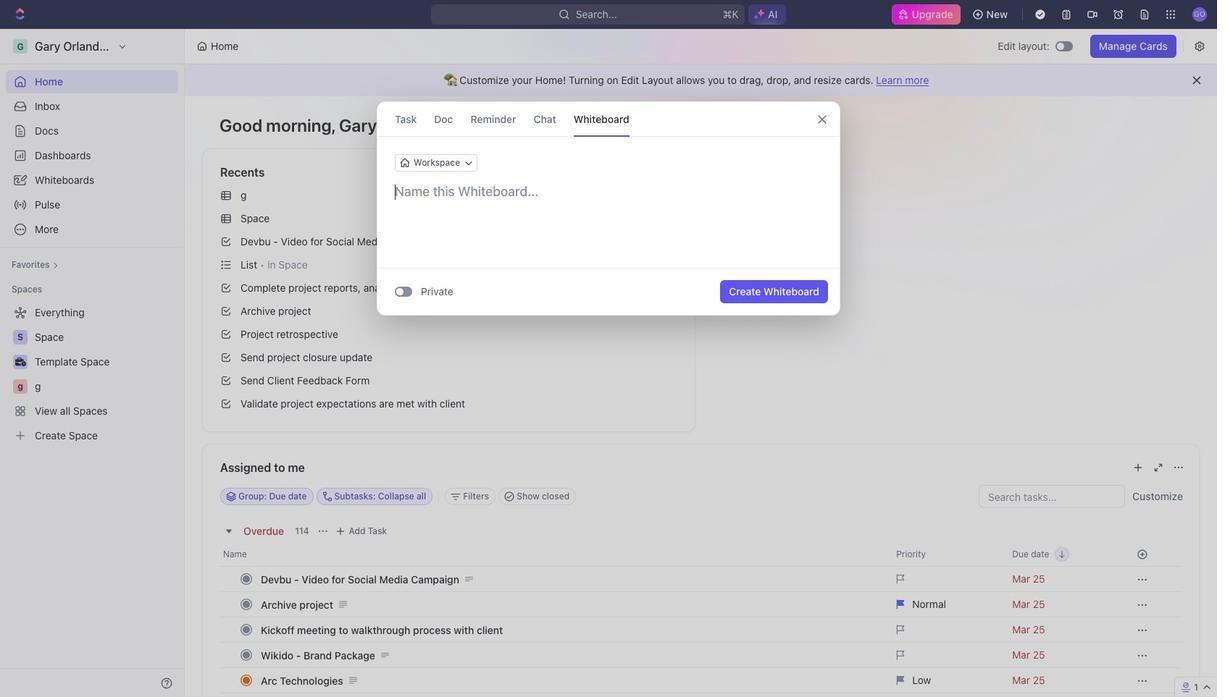 Task type: vqa. For each thing, say whether or not it's contained in the screenshot.
to in the 👉 Use the /slash command to embed a ClickUp list, like the Projects list.
no



Task type: locate. For each thing, give the bounding box(es) containing it.
tree
[[6, 301, 178, 448]]

tree inside sidebar navigation
[[6, 301, 178, 448]]

Search tasks... text field
[[980, 486, 1125, 508]]

dialog
[[377, 101, 841, 316]]

alert
[[185, 65, 1218, 96]]

sidebar navigation
[[0, 29, 185, 698]]

Name this Whiteboard... field
[[378, 183, 840, 201]]



